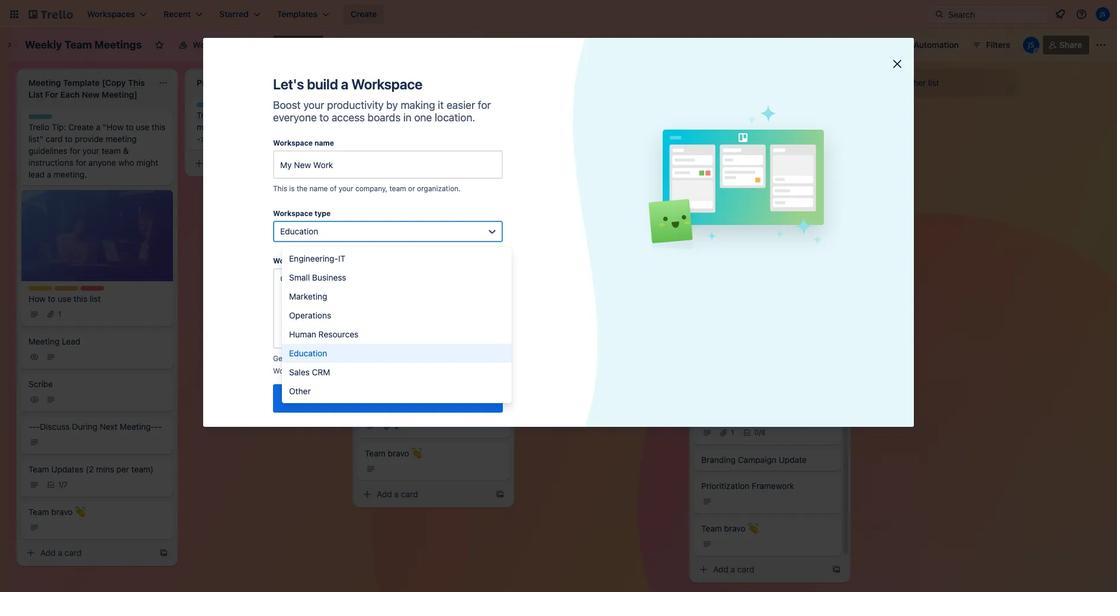 Task type: vqa. For each thing, say whether or not it's contained in the screenshot.
boards
yes



Task type: locate. For each thing, give the bounding box(es) containing it.
meeting inside "trello tip: create a "how to use this list" card to provide meeting guidelines for your team & instructions for anyone who might lead a meeting."
[[106, 134, 137, 144]]

"how
[[103, 122, 124, 132]]

takeaways
[[399, 253, 440, 263]]

1 vertical spatial 6/6
[[395, 214, 406, 223]]

branding campaign update link
[[695, 450, 842, 471]]

tip: up meeting,
[[220, 110, 234, 120]]

making inside boost your productivity by making it easier for everyone to access boards in one location.
[[401, 99, 436, 111]]

0 vertical spatial jacob simon (jacobsimon16) image
[[1097, 7, 1111, 21]]

trello inside trello tip: after you finish a meeting, drag the meeting list here. ->
[[197, 110, 218, 120]]

sm image inside scribe link
[[45, 394, 57, 406]]

0 horizontal spatial create
[[68, 122, 94, 132]]

for right "easier"
[[478, 99, 491, 111]]

meeting up 'scribe'
[[28, 336, 60, 346]]

list right how
[[90, 294, 101, 304]]

your down 'build'
[[304, 99, 325, 111]]

1 vertical spatial team bravo 👏
[[28, 507, 86, 517]]

1 vertical spatial the
[[297, 184, 308, 193]]

1 horizontal spatial this
[[152, 122, 166, 132]]

mins inside team updates (2 mins per team) link
[[601, 198, 619, 208]]

making down january 30th text box
[[401, 99, 436, 111]]

add
[[880, 78, 895, 88], [377, 489, 392, 499], [40, 548, 56, 558], [714, 565, 729, 575]]

this right how
[[74, 294, 88, 304]]

list right another
[[929, 78, 940, 88]]

name left of
[[310, 184, 328, 193]]

lead right "by"
[[398, 103, 417, 113]]

0 horizontal spatial 6/6
[[395, 214, 406, 223]]

team bravo 👏 link
[[358, 443, 510, 481], [21, 502, 173, 540], [695, 518, 842, 556]]

discuss for the top the ---discuss during next meeting--- link
[[713, 106, 743, 116]]

tip: inside "trello tip: create a "how to use this list" card to provide meeting guidelines for your team & instructions for anyone who might lead a meeting."
[[52, 122, 66, 132]]

card for add a card link to the right
[[738, 565, 755, 575]]

use
[[136, 122, 150, 132], [58, 294, 71, 304]]

build
[[307, 76, 338, 92]]

the down you
[[252, 122, 265, 132]]

2 horizontal spatial meeting lead link
[[526, 98, 678, 119]]

1 vertical spatial ---discuss during next meeting--- link
[[526, 150, 678, 188]]

for
[[478, 99, 491, 111], [70, 146, 80, 156], [76, 158, 86, 168]]

create
[[351, 9, 377, 19], [68, 122, 94, 132]]

education up sales crm
[[289, 349, 327, 359]]

access
[[332, 111, 365, 124]]

engineering-it
[[289, 254, 346, 264]]

update up framework
[[779, 455, 807, 465]]

to left 'provide'
[[65, 134, 73, 144]]

jacob simon (jacobsimon16) image
[[1097, 7, 1111, 21], [1024, 37, 1040, 53]]

1 vertical spatial ---discuss during next meeting---
[[533, 155, 667, 165]]

add a card
[[377, 489, 418, 499], [40, 548, 82, 558], [714, 565, 755, 575]]

2 horizontal spatial lead
[[567, 103, 585, 113]]

lead down how to use this list
[[62, 336, 80, 346]]

team left &
[[102, 146, 121, 156]]

workspace inside button
[[193, 40, 236, 50]]

your inside boost your productivity by making it easier for everyone to access boards in one location.
[[304, 99, 325, 111]]

1 horizontal spatial team
[[390, 184, 406, 193]]

0 horizontal spatial during
[[72, 422, 98, 432]]

card
[[46, 134, 63, 144], [401, 489, 418, 499], [65, 548, 82, 558], [738, 565, 755, 575]]

meeting up &
[[106, 134, 137, 144]]

one
[[415, 111, 432, 124]]

the inside trello tip: after you finish a meeting, drag the meeting list here. ->
[[252, 122, 265, 132]]

for inside boost your productivity by making it easier for everyone to access boards in one location.
[[478, 99, 491, 111]]

crm
[[312, 368, 330, 378]]

1 horizontal spatial team bravo 👏
[[365, 448, 422, 459]]

meeting,
[[197, 122, 230, 132]]

seminar
[[365, 253, 396, 263]]

engineering-
[[289, 254, 338, 264]]

workspace.
[[273, 367, 313, 376]]

---discuss during next meeting--- for the ---discuss during next meeting--- link to the left
[[28, 422, 162, 432]]

0 vertical spatial for
[[478, 99, 491, 111]]

1 left 0/8
[[731, 428, 735, 437]]

1 horizontal spatial next
[[605, 155, 623, 165]]

1 vertical spatial update
[[779, 455, 807, 465]]

tip: up guidelines
[[52, 122, 66, 132]]

for up meeting.
[[76, 158, 86, 168]]

content
[[471, 394, 501, 404]]

2 vertical spatial team bravo 👏
[[702, 524, 759, 534]]

1 vertical spatial trello
[[28, 122, 49, 132]]

automation button
[[898, 36, 967, 55]]

0 vertical spatial list
[[929, 78, 940, 88]]

filters button
[[969, 36, 1015, 55]]

0 horizontal spatial meeting
[[28, 336, 60, 346]]

workspace left visible
[[193, 40, 236, 50]]

0 vertical spatial ---discuss during next meeting---
[[702, 106, 836, 116]]

lead down the january 23rd text box
[[567, 103, 585, 113]]

team bravo 👏 link for team updates (2 mins per team)
[[358, 443, 510, 481]]

1 horizontal spatial use
[[136, 122, 150, 132]]

use right the "how
[[136, 122, 150, 132]]

mins
[[769, 149, 788, 159], [433, 198, 451, 208], [601, 198, 619, 208], [96, 464, 114, 475]]

list up workspace name
[[300, 122, 311, 132]]

finish
[[274, 110, 295, 120]]

trello up list"
[[28, 122, 49, 132]]

you
[[258, 110, 272, 120]]

0 horizontal spatial 👏
[[75, 507, 86, 517]]

1 vertical spatial discuss
[[545, 155, 575, 165]]

1 horizontal spatial create
[[351, 9, 377, 19]]

to
[[320, 111, 329, 124], [126, 122, 134, 132], [65, 134, 73, 144], [48, 294, 55, 304]]

team bravo 👏 down 1/7
[[28, 507, 86, 517]]

0 horizontal spatial trello
[[28, 122, 49, 132]]

trello inside "trello tip: create a "how to use this list" card to provide meeting guidelines for your team & instructions for anyone who might lead a meeting."
[[28, 122, 49, 132]]

boards
[[368, 111, 401, 124]]

by
[[387, 99, 398, 111]]

1 vertical spatial 1
[[731, 428, 735, 437]]

2 vertical spatial 👏
[[748, 524, 759, 534]]

team bravo 👏 down prioritization
[[702, 524, 759, 534]]

bravo down 1/7
[[51, 507, 73, 517]]

add a card link for scribe
[[21, 545, 154, 562]]

tip: for after
[[220, 110, 234, 120]]

1 vertical spatial meeting
[[106, 134, 137, 144]]

making left our
[[427, 394, 454, 404]]

1 horizontal spatial tip:
[[220, 110, 234, 120]]

1 down how to use this list
[[58, 310, 61, 319]]

0 vertical spatial bravo
[[388, 448, 409, 459]]

let's
[[273, 76, 304, 92]]

productivity
[[327, 99, 384, 111]]

1 horizontal spatial 👏
[[412, 448, 422, 459]]

workspace for workspace description
[[273, 257, 313, 266]]

2 horizontal spatial list
[[929, 78, 940, 88]]

create button
[[344, 5, 384, 24]]

updates
[[725, 149, 757, 159], [388, 198, 420, 208], [556, 198, 589, 208], [51, 464, 84, 475]]

workspace description
[[273, 257, 355, 266]]

create from template… image for team updates (2 mins per team)
[[496, 490, 505, 499]]

create from template… image
[[496, 490, 505, 499], [159, 549, 168, 558]]

0 vertical spatial during
[[745, 106, 771, 116]]

2 vertical spatial add a card link
[[695, 562, 827, 579]]

1 horizontal spatial meeting-
[[625, 155, 660, 165]]

1 horizontal spatial list
[[300, 122, 311, 132]]

workspace for workspace name
[[273, 139, 313, 148]]

list"
[[28, 134, 43, 144]]

0 horizontal spatial discuss
[[40, 422, 70, 432]]

0 horizontal spatial ---discuss during next meeting---
[[28, 422, 162, 432]]

easier
[[447, 99, 476, 111]]

1 horizontal spatial ---discuss during next meeting--- link
[[526, 150, 678, 188]]

get
[[273, 354, 285, 363]]

discuss for the ---discuss during next meeting--- link to the left
[[40, 422, 70, 432]]

strategic
[[365, 241, 400, 251]]

0 vertical spatial add a card
[[377, 489, 418, 499]]

0 vertical spatial meeting
[[267, 122, 298, 132]]

- inside trello tip: after you finish a meeting, drag the meeting list here. ->
[[197, 134, 201, 144]]

bravo for team updates (2 mins per team)
[[388, 448, 409, 459]]

this
[[152, 122, 166, 132], [74, 294, 88, 304]]

👏 for team updates (2 mins per team)
[[412, 448, 422, 459]]

boost
[[273, 99, 301, 111]]

meeting lead link
[[358, 98, 510, 119], [526, 98, 678, 119], [21, 331, 173, 369]]

0 horizontal spatial tip:
[[52, 122, 66, 132]]

2 vertical spatial ---discuss during next meeting--- link
[[21, 416, 173, 454]]

bravo for scribe
[[51, 507, 73, 517]]

members
[[304, 354, 335, 363]]

0 vertical spatial tip:
[[220, 110, 234, 120]]

meeting lead link for the january 23rd text box
[[526, 98, 678, 119]]

meeting lead link down the january 23rd text box
[[526, 98, 678, 119]]

create inside "trello tip: create a "how to use this list" card to provide meeting guidelines for your team & instructions for anyone who might lead a meeting."
[[68, 122, 94, 132]]

name down here.
[[315, 139, 334, 148]]

1 horizontal spatial update
[[779, 455, 807, 465]]

team bravo 👏 link down prioritization framework "link"
[[695, 518, 842, 556]]

bravo down prioritization
[[725, 524, 746, 534]]

list
[[929, 78, 940, 88], [300, 122, 311, 132], [90, 294, 101, 304]]

0 horizontal spatial team
[[102, 146, 121, 156]]

2 horizontal spatial bravo
[[725, 524, 746, 534]]

0 vertical spatial create from template… image
[[496, 490, 505, 499]]

bravo down the 2
[[388, 448, 409, 459]]

team bravo 👏 link down 1/7
[[21, 502, 173, 540]]

1 horizontal spatial add a card
[[377, 489, 418, 499]]

add inside "link"
[[880, 78, 895, 88]]

2 horizontal spatial 👏
[[748, 524, 759, 534]]

1 vertical spatial add a card
[[40, 548, 82, 558]]

your right about
[[449, 354, 463, 363]]

1 horizontal spatial 6/6
[[731, 165, 743, 174]]

marketing
[[289, 292, 327, 302]]

0 horizontal spatial list
[[90, 294, 101, 304]]

share
[[1060, 40, 1083, 50]]

create from template… image
[[327, 159, 337, 168], [832, 565, 842, 575]]

2 horizontal spatial ---discuss during next meeting--- link
[[695, 101, 842, 139]]

continue button
[[273, 385, 503, 413]]

workspace down everyone
[[273, 139, 313, 148]]

education down workspace type
[[280, 226, 318, 237]]

1 vertical spatial use
[[58, 294, 71, 304]]

card for scribe's add a card link
[[65, 548, 82, 558]]

meeting lead link down january 30th text box
[[358, 98, 510, 119]]

workspace down is
[[273, 209, 313, 218]]

0 horizontal spatial meeting lead
[[28, 336, 80, 346]]

1 vertical spatial create
[[68, 122, 94, 132]]

1 horizontal spatial team bravo 👏 link
[[358, 443, 510, 481]]

star or unstar board image
[[155, 40, 164, 50]]

weekly
[[25, 39, 62, 51]]

jacob simon (jacobsimon16) image right the open information menu image
[[1097, 7, 1111, 21]]

team bravo 👏
[[365, 448, 422, 459], [28, 507, 86, 517], [702, 524, 759, 534]]

1 horizontal spatial meeting lead link
[[358, 98, 510, 119]]

1 horizontal spatial ---discuss during next meeting---
[[533, 155, 667, 165]]

lead for the january 23rd text box
[[567, 103, 585, 113]]

anyone
[[89, 158, 116, 168]]

framework
[[752, 481, 795, 491]]

0 horizontal spatial meeting-
[[120, 422, 155, 432]]

sm image
[[702, 121, 714, 133], [193, 158, 205, 170], [702, 164, 714, 175], [365, 170, 377, 182], [28, 351, 40, 363], [45, 351, 57, 363], [28, 394, 40, 406], [365, 421, 377, 432], [702, 427, 714, 439], [742, 427, 754, 439], [28, 437, 40, 448], [365, 463, 377, 475], [45, 479, 57, 491], [362, 489, 373, 501], [702, 496, 714, 508], [702, 539, 714, 550]]

>
[[201, 134, 206, 144]]

this up might at the top left of the page
[[152, 122, 166, 132]]

0 vertical spatial team
[[102, 146, 121, 156]]

2 horizontal spatial meeting
[[533, 103, 565, 113]]

your inside "trello tip: create a "how to use this list" card to provide meeting guidelines for your team & instructions for anyone who might lead a meeting."
[[83, 146, 99, 156]]

1
[[58, 310, 61, 319], [731, 428, 735, 437]]

workspace up small
[[273, 257, 313, 266]]

the right is
[[297, 184, 308, 193]]

jacob simon (jacobsimon16) image right filters
[[1024, 37, 1040, 53]]

tip: inside trello tip: after you finish a meeting, drag the meeting list here. ->
[[220, 110, 234, 120]]

to left access
[[320, 111, 329, 124]]

web summit conference update link
[[526, 261, 678, 283]]

meeting lead link up scribe link
[[21, 331, 173, 369]]

trello tip: after you finish a meeting, drag the meeting list here. ->
[[197, 110, 333, 144]]

update
[[631, 267, 659, 277], [779, 455, 807, 465]]

use right how
[[58, 294, 71, 304]]

0 vertical spatial discuss
[[713, 106, 743, 116]]

0 vertical spatial 1
[[58, 310, 61, 319]]

1 horizontal spatial trello
[[197, 110, 218, 120]]

workspace visible
[[193, 40, 264, 50]]

bravo
[[388, 448, 409, 459], [51, 507, 73, 517], [725, 524, 746, 534]]

meeting down the january 23rd text box
[[533, 103, 565, 113]]

filters
[[987, 40, 1011, 50]]

meeting left in
[[365, 103, 396, 113]]

0 horizontal spatial team bravo 👏 link
[[21, 502, 173, 540]]

workspace visible button
[[172, 36, 271, 55]]

Board name text field
[[19, 36, 148, 55]]

meeting down finish
[[267, 122, 298, 132]]

0 vertical spatial create
[[351, 9, 377, 19]]

during
[[745, 106, 771, 116], [577, 155, 603, 165], [72, 422, 98, 432]]

everyone
[[273, 111, 317, 124]]

team bravo 👏 link down the 2
[[358, 443, 510, 481]]

0 vertical spatial trello
[[197, 110, 218, 120]]

0/8
[[755, 428, 766, 437]]

a inside get your members on board with a few words about your workspace.
[[385, 354, 389, 363]]

list inside trello tip: after you finish a meeting, drag the meeting list here. ->
[[300, 122, 311, 132]]

open information menu image
[[1076, 8, 1088, 20]]

trello for trello tip: create a "how to use this list" card to provide meeting guidelines for your team & instructions for anyone who might lead a meeting.
[[28, 122, 49, 132]]

get your members on board with a few words about your workspace.
[[273, 354, 463, 376]]

trello up meeting,
[[197, 110, 218, 120]]

sm image
[[718, 164, 730, 175], [365, 213, 377, 225], [382, 213, 394, 225], [28, 309, 40, 320], [45, 309, 57, 320], [45, 394, 57, 406], [382, 421, 394, 432], [718, 427, 730, 439], [28, 479, 40, 491], [28, 522, 40, 534], [25, 547, 37, 559], [698, 564, 710, 576]]

your down 'provide'
[[83, 146, 99, 156]]

visible
[[239, 40, 264, 50]]

customize views image
[[330, 39, 342, 51]]

primary element
[[0, 0, 1118, 28]]

1 horizontal spatial bravo
[[388, 448, 409, 459]]

who
[[118, 158, 134, 168]]

a inside trello tip: after you finish a meeting, drag the meeting list here. ->
[[297, 110, 301, 120]]

team bravo 👏 link for scribe
[[21, 502, 173, 540]]

small business
[[289, 273, 347, 283]]

0 horizontal spatial bravo
[[51, 507, 73, 517]]

trello for trello tip: after you finish a meeting, drag the meeting list here. ->
[[197, 110, 218, 120]]

after
[[237, 110, 256, 120]]

0 horizontal spatial create from template… image
[[159, 549, 168, 558]]

0 vertical spatial the
[[252, 122, 265, 132]]

January 30th text field
[[358, 74, 488, 92]]

2 vertical spatial ---discuss during next meeting---
[[28, 422, 162, 432]]

1 horizontal spatial create from template… image
[[496, 490, 505, 499]]

2 vertical spatial next
[[100, 422, 118, 432]]

1 horizontal spatial meeting
[[267, 122, 298, 132]]

0 horizontal spatial create from template… image
[[327, 159, 337, 168]]

0 horizontal spatial meeting
[[106, 134, 137, 144]]

team inside "trello tip: create a "how to use this list" card to provide meeting guidelines for your team & instructions for anyone who might lead a meeting."
[[102, 146, 121, 156]]

meeting inside trello tip: after you finish a meeting, drag the meeting list here. ->
[[267, 122, 298, 132]]

meeting
[[267, 122, 298, 132], [106, 134, 137, 144]]

0 horizontal spatial add a card link
[[21, 545, 154, 562]]

team left or
[[390, 184, 406, 193]]

team bravo 👏 for team updates (2 mins per team)
[[365, 448, 422, 459]]

Meeting Template [Copy This List For Each New Meeting] text field
[[21, 74, 152, 104]]

6/6
[[731, 165, 743, 174], [395, 214, 406, 223]]

---discuss during next meeting--- for the top the ---discuss during next meeting--- link
[[702, 106, 836, 116]]

trello tip: create a "how to use this list" card to provide meeting guidelines for your team & instructions for anyone who might lead a meeting.
[[28, 122, 166, 180]]

meeting lead link for january 30th text box
[[358, 98, 510, 119]]

team bravo 👏 down the 2
[[365, 448, 422, 459]]

for down 'provide'
[[70, 146, 80, 156]]

update right conference
[[631, 267, 659, 277]]

0 horizontal spatial jacob simon (jacobsimon16) image
[[1024, 37, 1040, 53]]

automation
[[914, 40, 960, 50]]

- inside topic clusters - making our content more... clustery
[[421, 394, 424, 404]]



Task type: describe. For each thing, give the bounding box(es) containing it.
search image
[[935, 9, 945, 19]]

meeting lead for january 30th text box
[[365, 103, 417, 113]]

👏 for scribe
[[75, 507, 86, 517]]

card inside "trello tip: create a "how to use this list" card to provide meeting guidelines for your team & instructions for anyone who might lead a meeting."
[[46, 134, 63, 144]]

0 horizontal spatial meeting lead link
[[21, 331, 173, 369]]

2 horizontal spatial during
[[745, 106, 771, 116]]

share button
[[1044, 36, 1090, 55]]

show menu image
[[1096, 39, 1108, 51]]

this
[[273, 184, 287, 193]]

board
[[293, 40, 317, 50]]

lead
[[28, 170, 45, 180]]

add another list
[[880, 78, 940, 88]]

prioritization framework link
[[695, 476, 842, 514]]

add a card for scribe
[[40, 548, 82, 558]]

type
[[315, 209, 331, 218]]

campaign
[[738, 455, 777, 465]]

training
[[474, 241, 505, 251]]

let's build a workspace
[[273, 76, 423, 92]]

0 vertical spatial create from template… image
[[327, 159, 337, 168]]

summit
[[553, 267, 582, 277]]

0 vertical spatial education
[[280, 226, 318, 237]]

meeting for the january 23rd text box
[[533, 103, 565, 113]]

workspace name
[[273, 139, 334, 148]]

&
[[123, 146, 129, 156]]

about
[[427, 354, 447, 363]]

topic
[[365, 394, 386, 404]]

1 vertical spatial team
[[390, 184, 406, 193]]

workspace for workspace visible
[[193, 40, 236, 50]]

2 horizontal spatial add a card link
[[695, 562, 827, 579]]

Workspace name text field
[[273, 151, 503, 179]]

mortem
[[588, 293, 618, 303]]

instructions
[[28, 158, 73, 168]]

tip: for create
[[52, 122, 66, 132]]

0 horizontal spatial use
[[58, 294, 71, 304]]

0 vertical spatial ---discuss during next meeting--- link
[[695, 101, 842, 139]]

web
[[533, 267, 551, 277]]

meeting for january 30th text box
[[365, 103, 396, 113]]

sm image inside scribe link
[[28, 394, 40, 406]]

webinar post-mortem
[[533, 293, 618, 303]]

your up workspace.
[[287, 354, 302, 363]]

with
[[369, 354, 383, 363]]

create from template… image for scribe
[[159, 549, 168, 558]]

board
[[348, 354, 367, 363]]

sm image inside prioritization framework "link"
[[702, 496, 714, 508]]

sm image inside add a card link
[[362, 489, 373, 501]]

meeting.
[[54, 170, 87, 180]]

description
[[315, 257, 355, 266]]

2 horizontal spatial meeting-
[[793, 106, 828, 116]]

2 horizontal spatial team bravo 👏
[[702, 524, 759, 534]]

1 vertical spatial education
[[289, 349, 327, 359]]

use inside "trello tip: create a "how to use this list" card to provide meeting guidelines for your team & instructions for anyone who might lead a meeting."
[[136, 122, 150, 132]]

to right how
[[48, 294, 55, 304]]

1 vertical spatial jacob simon (jacobsimon16) image
[[1024, 37, 1040, 53]]

operations
[[289, 311, 331, 321]]

other
[[289, 386, 311, 397]]

here.
[[313, 122, 333, 132]]

list inside "link"
[[929, 78, 940, 88]]

prioritization framework
[[702, 481, 795, 491]]

0 horizontal spatial update
[[631, 267, 659, 277]]

1 horizontal spatial 1
[[731, 428, 735, 437]]

prioritization
[[702, 481, 750, 491]]

clustery
[[394, 406, 425, 416]]

our
[[457, 394, 469, 404]]

1 horizontal spatial create from template… image
[[832, 565, 842, 575]]

team bravo 👏 for scribe
[[28, 507, 86, 517]]

sales
[[289, 368, 310, 378]]

influence
[[402, 241, 437, 251]]

boost your productivity by making it easier for everyone to access boards in one location.
[[273, 99, 491, 124]]

Previous Meetings ---> text field
[[190, 74, 320, 92]]

lead for january 30th text box
[[398, 103, 417, 113]]

workspace for workspace type
[[273, 209, 313, 218]]

it
[[438, 99, 444, 111]]

add a card for team updates (2 mins per team)
[[377, 489, 418, 499]]

meeting lead for the january 23rd text box
[[533, 103, 585, 113]]

how to use this list
[[28, 294, 101, 304]]

in
[[404, 111, 412, 124]]

of
[[330, 184, 337, 193]]

add a card link for team updates (2 mins per team)
[[358, 486, 491, 503]]

0 notifications image
[[1054, 7, 1068, 21]]

webinar
[[533, 293, 565, 303]]

drag
[[232, 122, 250, 132]]

2 horizontal spatial team bravo 👏 link
[[695, 518, 842, 556]]

location.
[[435, 111, 476, 124]]

it
[[338, 254, 346, 264]]

0 horizontal spatial 1
[[58, 310, 61, 319]]

0 horizontal spatial ---discuss during next meeting--- link
[[21, 416, 173, 454]]

2 vertical spatial for
[[76, 158, 86, 168]]

provide
[[75, 134, 103, 144]]

2
[[395, 422, 399, 431]]

card for add a card link for team updates (2 mins per team)
[[401, 489, 418, 499]]

2 horizontal spatial next
[[773, 106, 791, 116]]

1 vertical spatial next
[[605, 155, 623, 165]]

making inside topic clusters - making our content more... clustery
[[427, 394, 454, 404]]

workspace up "by"
[[352, 76, 423, 92]]

your right of
[[339, 184, 354, 193]]

on
[[337, 354, 346, 363]]

1 vertical spatial name
[[310, 184, 328, 193]]

add another list link
[[862, 74, 1014, 92]]

this is the name of your company, team or organization.
[[273, 184, 461, 193]]

jacob simon (jacobsimon16) image inside the primary "element"
[[1097, 7, 1111, 21]]

sales crm
[[289, 368, 330, 378]]

2 vertical spatial add a card
[[714, 565, 755, 575]]

strategic influence at work: training seminar takeaways link
[[358, 235, 510, 285]]

meetings
[[95, 39, 142, 51]]

web summit conference update
[[533, 267, 659, 277]]

January 23rd text field
[[526, 74, 657, 92]]

power-ups button
[[821, 36, 895, 55]]

create inside 'button'
[[351, 9, 377, 19]]

2 vertical spatial during
[[72, 422, 98, 432]]

this inside "trello tip: create a "how to use this list" card to provide meeting guidelines for your team & instructions for anyone who might lead a meeting."
[[152, 122, 166, 132]]

1 vertical spatial for
[[70, 146, 80, 156]]

business
[[312, 273, 347, 283]]

1 vertical spatial meeting-
[[625, 155, 660, 165]]

ups
[[873, 40, 888, 50]]

topic clusters - making our content more... clustery
[[365, 394, 501, 416]]

workspace type
[[273, 209, 331, 218]]

Search field
[[945, 5, 1049, 23]]

1 horizontal spatial during
[[577, 155, 603, 165]]

another
[[897, 78, 927, 88]]

clusters
[[388, 394, 418, 404]]

trello tip: after you finish a meeting, drag the meeting list here. -> link
[[190, 98, 341, 150]]

Our team organizes everything here. text field
[[273, 269, 503, 349]]

team inside "text field"
[[65, 39, 92, 51]]

guidelines
[[28, 146, 67, 156]]

or
[[408, 184, 415, 193]]

continue
[[371, 394, 406, 404]]

resources
[[319, 330, 359, 340]]

2 vertical spatial meeting-
[[120, 422, 155, 432]]

few
[[391, 354, 403, 363]]

0 horizontal spatial this
[[74, 294, 88, 304]]

to inside boost your productivity by making it easier for everyone to access boards in one location.
[[320, 111, 329, 124]]

0 horizontal spatial lead
[[62, 336, 80, 346]]

2 vertical spatial list
[[90, 294, 101, 304]]

scribe
[[28, 379, 53, 389]]

weekly team meetings
[[25, 39, 142, 51]]

is
[[289, 184, 295, 193]]

webinar post-mortem link
[[526, 287, 678, 325]]

team updates (2 mins per team) link
[[526, 193, 678, 231]]

board link
[[273, 36, 324, 55]]

branding
[[702, 455, 736, 465]]

0 vertical spatial name
[[315, 139, 334, 148]]

to right the "how
[[126, 122, 134, 132]]

branding campaign update
[[702, 455, 807, 465]]

how
[[28, 294, 46, 304]]

0 vertical spatial 6/6
[[731, 165, 743, 174]]

power-
[[845, 40, 873, 50]]



